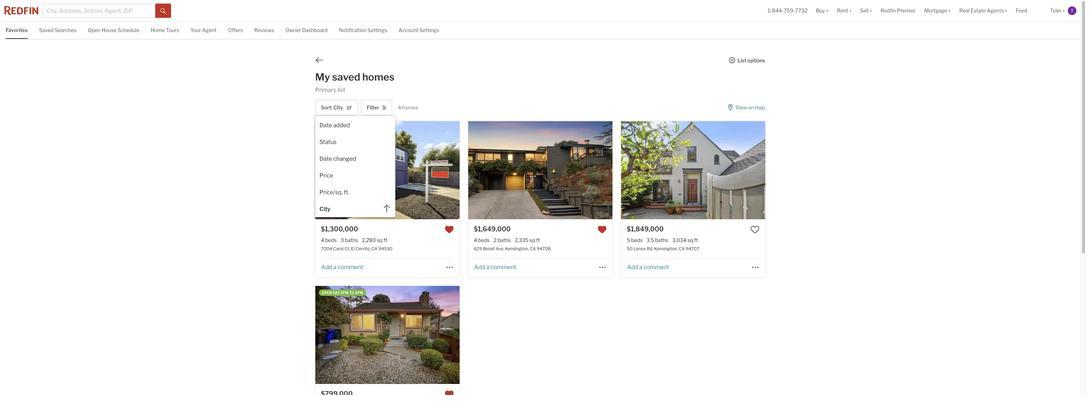 Task type: vqa. For each thing, say whether or not it's contained in the screenshot.
$1,300,000
yes



Task type: locate. For each thing, give the bounding box(es) containing it.
2 add a comment button from the left
[[474, 264, 517, 271]]

1 sq from the left
[[377, 238, 383, 244]]

schedule
[[118, 27, 139, 33]]

add a comment button
[[321, 264, 364, 271], [474, 264, 517, 271], [627, 264, 670, 271]]

real estate agents ▾ button
[[955, 0, 1012, 21]]

1 vertical spatial city
[[320, 206, 331, 213]]

favorite button image
[[598, 225, 607, 235], [445, 391, 454, 396]]

comment down the ave,
[[491, 264, 516, 271]]

sq right 2,335
[[530, 238, 535, 244]]

a
[[333, 264, 337, 271], [486, 264, 489, 271], [639, 264, 642, 271]]

1 add a comment from the left
[[321, 264, 363, 271]]

1 horizontal spatial kensington,
[[654, 247, 678, 252]]

a down lenox
[[639, 264, 642, 271]]

baths up el
[[345, 238, 358, 244]]

2 photo of 50 lenox rd, kensington, ca 94707 image from the left
[[621, 122, 766, 220]]

favorite button image for $1,300,000
[[445, 225, 454, 235]]

0 horizontal spatial baths
[[345, 238, 358, 244]]

comment down rd,
[[644, 264, 669, 271]]

baths right 2
[[498, 238, 511, 244]]

0 horizontal spatial favorite button image
[[445, 225, 454, 235]]

2 kensington, from the left
[[654, 247, 678, 252]]

0 horizontal spatial sq
[[377, 238, 383, 244]]

1 horizontal spatial add
[[474, 264, 485, 271]]

1 horizontal spatial add a comment
[[474, 264, 516, 271]]

0 horizontal spatial ca
[[371, 247, 378, 252]]

4 beds up 629
[[474, 238, 490, 244]]

2 ▾ from the left
[[849, 8, 852, 14]]

add a comment for $1,300,000
[[321, 264, 363, 271]]

offers
[[228, 27, 243, 33]]

add a comment down the ave,
[[474, 264, 516, 271]]

beds for $1,849,000
[[631, 238, 643, 244]]

0 horizontal spatial add
[[321, 264, 332, 271]]

2 photo of 7004 carol ct, el cerrito, ca 94530 image from the left
[[315, 122, 460, 220]]

1 vertical spatial date
[[320, 156, 332, 163]]

ft
[[384, 238, 387, 244], [536, 238, 540, 244], [694, 238, 698, 244]]

1 beds from the left
[[325, 238, 337, 244]]

el
[[351, 247, 355, 252]]

my
[[315, 71, 330, 83]]

3 add a comment from the left
[[627, 264, 669, 271]]

sq up '94707'
[[688, 238, 693, 244]]

a down beloit
[[486, 264, 489, 271]]

0 horizontal spatial beds
[[325, 238, 337, 244]]

filter
[[367, 105, 379, 111]]

1-
[[768, 8, 772, 14]]

ct,
[[345, 247, 350, 252]]

favorites
[[6, 27, 28, 33]]

2 horizontal spatial ft
[[694, 238, 698, 244]]

hot
[[322, 126, 329, 131]]

0 horizontal spatial a
[[333, 264, 337, 271]]

your agent
[[191, 27, 217, 33]]

price
[[320, 173, 333, 179]]

3 photo of 7004 carol ct, el cerrito, ca 94530 image from the left
[[460, 122, 604, 220]]

settings for account settings
[[420, 27, 439, 33]]

0 horizontal spatial kensington,
[[505, 247, 529, 252]]

sort : city
[[321, 105, 343, 111]]

favorite button checkbox for $1,649,000
[[598, 225, 607, 235]]

buy ▾
[[816, 8, 828, 14]]

1 horizontal spatial sq
[[530, 238, 535, 244]]

comment down el
[[338, 264, 363, 271]]

price/sq.
[[320, 189, 343, 196]]

629 beloit ave, kensington, ca 94708
[[474, 247, 551, 252]]

2,335
[[515, 238, 529, 244]]

filter button
[[361, 100, 392, 116]]

▾ for tyler ▾
[[1063, 8, 1065, 14]]

photo of 629 beloit ave, kensington, ca 94708 image
[[324, 122, 468, 220], [468, 122, 613, 220], [613, 122, 757, 220]]

date up "price"
[[320, 156, 332, 163]]

ca down the 2,280 sq ft
[[371, 247, 378, 252]]

2 horizontal spatial baths
[[655, 238, 668, 244]]

add down '50'
[[627, 264, 638, 271]]

add
[[321, 264, 332, 271], [474, 264, 485, 271], [627, 264, 638, 271]]

account settings link
[[399, 22, 439, 38]]

1 4 beds from the left
[[321, 238, 337, 244]]

1 horizontal spatial ca
[[530, 247, 536, 252]]

added
[[333, 122, 350, 129]]

favorite button image
[[445, 225, 454, 235], [751, 225, 760, 235]]

2 horizontal spatial beds
[[631, 238, 643, 244]]

redfin premier button
[[876, 0, 920, 21]]

0 horizontal spatial 4
[[321, 238, 324, 244]]

dialog
[[315, 116, 395, 218]]

0 horizontal spatial city
[[320, 206, 331, 213]]

add a comment down rd,
[[627, 264, 669, 271]]

2 comment from the left
[[491, 264, 516, 271]]

2 baths
[[494, 238, 511, 244]]

2 baths from the left
[[498, 238, 511, 244]]

comment for $1,649,000
[[491, 264, 516, 271]]

settings
[[368, 27, 387, 33], [420, 27, 439, 33]]

2 settings from the left
[[420, 27, 439, 33]]

50
[[627, 247, 633, 252]]

2 horizontal spatial 4
[[474, 238, 477, 244]]

6 ▾ from the left
[[1063, 8, 1065, 14]]

3 sq from the left
[[688, 238, 693, 244]]

1pm
[[341, 291, 349, 296]]

1 ▾ from the left
[[826, 8, 828, 14]]

date left added
[[320, 122, 332, 129]]

beds
[[325, 238, 337, 244], [478, 238, 490, 244], [631, 238, 643, 244]]

add for $1,849,000
[[627, 264, 638, 271]]

date changed button
[[315, 150, 395, 167]]

1 a from the left
[[333, 264, 337, 271]]

2 date from the top
[[320, 156, 332, 163]]

629
[[474, 247, 482, 252]]

a for $1,649,000
[[486, 264, 489, 271]]

2 horizontal spatial add a comment
[[627, 264, 669, 271]]

4 up 629
[[474, 238, 477, 244]]

add a comment button down the ave,
[[474, 264, 517, 271]]

sq for $1,849,000
[[688, 238, 693, 244]]

0 horizontal spatial add a comment
[[321, 264, 363, 271]]

add a comment down carol
[[321, 264, 363, 271]]

homes up filter popup button
[[362, 71, 395, 83]]

3 ▾ from the left
[[870, 8, 872, 14]]

3
[[341, 238, 344, 244]]

owner
[[286, 27, 301, 33]]

status button
[[315, 133, 395, 150]]

2,335 sq ft
[[515, 238, 540, 244]]

1 horizontal spatial add a comment button
[[474, 264, 517, 271]]

0 horizontal spatial add a comment button
[[321, 264, 364, 271]]

2 horizontal spatial add
[[627, 264, 638, 271]]

1 favorite button image from the left
[[445, 225, 454, 235]]

1 horizontal spatial city
[[334, 105, 343, 111]]

7732
[[795, 8, 808, 14]]

3 ft from the left
[[694, 238, 698, 244]]

4 beds up 7004
[[321, 238, 337, 244]]

price button
[[315, 167, 395, 183]]

add down 629
[[474, 264, 485, 271]]

open
[[322, 291, 332, 296]]

4 beds for $1,649,000
[[474, 238, 490, 244]]

3 comment from the left
[[644, 264, 669, 271]]

notification settings link
[[339, 22, 387, 38]]

ft up 94708
[[536, 238, 540, 244]]

favorite button checkbox for $1,300,000
[[445, 225, 454, 235]]

carol
[[333, 247, 344, 252]]

kensington, down 2,335
[[505, 247, 529, 252]]

agent
[[202, 27, 217, 33]]

2 beds from the left
[[478, 238, 490, 244]]

owner dashboard link
[[286, 22, 328, 38]]

4 up 7004
[[321, 238, 324, 244]]

rent ▾ button
[[837, 0, 852, 21]]

beds up beloit
[[478, 238, 490, 244]]

settings right account
[[420, 27, 439, 33]]

5 ▾ from the left
[[1005, 8, 1007, 14]]

homes inside my saved homes primary list
[[362, 71, 395, 83]]

favorites link
[[6, 22, 28, 38]]

1 photo of 629 beloit ave, kensington, ca 94708 image from the left
[[324, 122, 468, 220]]

hot home
[[322, 126, 341, 131]]

3 photo of 5712 solano ave, richmond, ca 94805 image from the left
[[460, 287, 604, 385]]

add a comment button down carol
[[321, 264, 364, 271]]

a for $1,849,000
[[639, 264, 642, 271]]

add a comment button for $1,849,000
[[627, 264, 670, 271]]

ca down 2,335 sq ft
[[530, 247, 536, 252]]

3.5
[[647, 238, 654, 244]]

2 a from the left
[[486, 264, 489, 271]]

2 ft from the left
[[536, 238, 540, 244]]

favorite button checkbox
[[445, 225, 454, 235], [598, 225, 607, 235], [751, 225, 760, 235], [445, 391, 454, 396]]

1 horizontal spatial comment
[[491, 264, 516, 271]]

844-
[[772, 8, 784, 14]]

agents
[[987, 8, 1004, 14]]

add a comment button down rd,
[[627, 264, 670, 271]]

▾ right sell
[[870, 8, 872, 14]]

sq up 94530
[[377, 238, 383, 244]]

4 beds
[[321, 238, 337, 244], [474, 238, 490, 244]]

city down price/sq.
[[320, 206, 331, 213]]

2 photo of 5712 solano ave, richmond, ca 94805 image from the left
[[315, 287, 460, 385]]

2 favorite button image from the left
[[751, 225, 760, 235]]

add a comment
[[321, 264, 363, 271], [474, 264, 516, 271], [627, 264, 669, 271]]

3.5 baths
[[647, 238, 668, 244]]

▾ for buy ▾
[[826, 8, 828, 14]]

city right :
[[334, 105, 343, 111]]

2 4 beds from the left
[[474, 238, 490, 244]]

3 add a comment button from the left
[[627, 264, 670, 271]]

▾ right the mortgage at right
[[949, 8, 951, 14]]

3 a from the left
[[639, 264, 642, 271]]

reviews
[[254, 27, 274, 33]]

4 beds for $1,300,000
[[321, 238, 337, 244]]

1 photo of 7004 carol ct, el cerrito, ca 94530 image from the left
[[171, 122, 315, 220]]

3 beds from the left
[[631, 238, 643, 244]]

▾ right agents
[[1005, 8, 1007, 14]]

date changed
[[320, 156, 356, 163]]

settings right notification
[[368, 27, 387, 33]]

redfin
[[881, 8, 896, 14]]

primary
[[315, 87, 336, 94]]

1 kensington, from the left
[[505, 247, 529, 252]]

photo of 5712 solano ave, richmond, ca 94805 image
[[171, 287, 315, 385], [315, 287, 460, 385], [460, 287, 604, 385]]

ft up '94707'
[[694, 238, 698, 244]]

0 horizontal spatial ft
[[384, 238, 387, 244]]

1 ft from the left
[[384, 238, 387, 244]]

2 horizontal spatial sq
[[688, 238, 693, 244]]

baths for $1,649,000
[[498, 238, 511, 244]]

account settings
[[399, 27, 439, 33]]

a down carol
[[333, 264, 337, 271]]

buy ▾ button
[[812, 0, 833, 21]]

comment
[[338, 264, 363, 271], [491, 264, 516, 271], [644, 264, 669, 271]]

1 horizontal spatial settings
[[420, 27, 439, 33]]

real estate agents ▾
[[959, 8, 1007, 14]]

▾ for mortgage ▾
[[949, 8, 951, 14]]

0 vertical spatial date
[[320, 122, 332, 129]]

baths for $1,300,000
[[345, 238, 358, 244]]

4 ▾ from the left
[[949, 8, 951, 14]]

beds for $1,300,000
[[325, 238, 337, 244]]

open sat, 1pm to 4pm
[[322, 291, 363, 296]]

2 add a comment from the left
[[474, 264, 516, 271]]

baths up 50 lenox rd, kensington, ca 94707
[[655, 238, 668, 244]]

0 horizontal spatial settings
[[368, 27, 387, 33]]

▾ right tyler
[[1063, 8, 1065, 14]]

date for date added
[[320, 122, 332, 129]]

homes right filter popup button
[[402, 105, 418, 111]]

▾ right rent
[[849, 8, 852, 14]]

2 horizontal spatial add a comment button
[[627, 264, 670, 271]]

view
[[736, 105, 747, 111]]

1 settings from the left
[[368, 27, 387, 33]]

estate
[[971, 8, 986, 14]]

ca down 3,034
[[679, 247, 685, 252]]

1 horizontal spatial favorite button image
[[751, 225, 760, 235]]

kensington, down 3.5 baths
[[654, 247, 678, 252]]

1 vertical spatial favorite button image
[[445, 391, 454, 396]]

0 horizontal spatial 4 beds
[[321, 238, 337, 244]]

0 vertical spatial city
[[334, 105, 343, 111]]

ft.
[[344, 189, 349, 196]]

1 date from the top
[[320, 122, 332, 129]]

1 horizontal spatial a
[[486, 264, 489, 271]]

1 baths from the left
[[345, 238, 358, 244]]

1 vertical spatial homes
[[402, 105, 418, 111]]

1 horizontal spatial beds
[[478, 238, 490, 244]]

94707
[[686, 247, 700, 252]]

add down 7004
[[321, 264, 332, 271]]

2 ca from the left
[[530, 247, 536, 252]]

2 horizontal spatial ca
[[679, 247, 685, 252]]

baths for $1,849,000
[[655, 238, 668, 244]]

2 horizontal spatial a
[[639, 264, 642, 271]]

1 comment from the left
[[338, 264, 363, 271]]

3 ca from the left
[[679, 247, 685, 252]]

4 homes
[[398, 105, 418, 111]]

0 vertical spatial homes
[[362, 71, 395, 83]]

status
[[320, 139, 337, 146]]

comment for $1,300,000
[[338, 264, 363, 271]]

2 add from the left
[[474, 264, 485, 271]]

4 right filter popup button
[[398, 105, 401, 111]]

2 sq from the left
[[530, 238, 535, 244]]

dialog containing date added
[[315, 116, 395, 218]]

1 horizontal spatial baths
[[498, 238, 511, 244]]

1 horizontal spatial ft
[[536, 238, 540, 244]]

3 baths from the left
[[655, 238, 668, 244]]

94708
[[537, 247, 551, 252]]

0 horizontal spatial comment
[[338, 264, 363, 271]]

1 photo of 5712 solano ave, richmond, ca 94805 image from the left
[[171, 287, 315, 385]]

▾ right the buy
[[826, 8, 828, 14]]

city inside button
[[320, 206, 331, 213]]

kensington, for $1,649,000
[[505, 247, 529, 252]]

2 horizontal spatial comment
[[644, 264, 669, 271]]

3 add from the left
[[627, 264, 638, 271]]

beds right the 5
[[631, 238, 643, 244]]

to
[[349, 291, 354, 296]]

add a comment button for $1,300,000
[[321, 264, 364, 271]]

beds up 7004
[[325, 238, 337, 244]]

▾ for rent ▾
[[849, 8, 852, 14]]

ft up 94530
[[384, 238, 387, 244]]

1 horizontal spatial 4 beds
[[474, 238, 490, 244]]

tyler
[[1050, 8, 1062, 14]]

sort
[[321, 105, 331, 111]]

lenox
[[634, 247, 646, 252]]

rent ▾
[[837, 8, 852, 14]]

1 add from the left
[[321, 264, 332, 271]]

0 horizontal spatial homes
[[362, 71, 395, 83]]

sq for $1,649,000
[[530, 238, 535, 244]]

2,280
[[362, 238, 376, 244]]

7004
[[321, 247, 332, 252]]

photo of 7004 carol ct, el cerrito, ca 94530 image
[[171, 122, 315, 220], [315, 122, 460, 220], [460, 122, 604, 220]]

1 add a comment button from the left
[[321, 264, 364, 271]]

1 horizontal spatial favorite button image
[[598, 225, 607, 235]]

photo of 50 lenox rd, kensington, ca 94707 image
[[477, 122, 621, 220], [621, 122, 766, 220], [766, 122, 910, 220]]



Task type: describe. For each thing, give the bounding box(es) containing it.
list
[[738, 57, 747, 63]]

kensington, for $1,849,000
[[654, 247, 678, 252]]

1-844-759-7732
[[768, 8, 808, 14]]

mortgage ▾ button
[[920, 0, 955, 21]]

a for $1,300,000
[[333, 264, 337, 271]]

favorite button image for $1,849,000
[[751, 225, 760, 235]]

beloit
[[483, 247, 495, 252]]

add a comment for $1,849,000
[[627, 264, 669, 271]]

on
[[748, 105, 754, 111]]

house
[[102, 27, 117, 33]]

4 for $1,300,000
[[321, 238, 324, 244]]

open house schedule
[[88, 27, 139, 33]]

ca for $1,649,000
[[530, 247, 536, 252]]

2
[[494, 238, 497, 244]]

rent ▾ button
[[833, 0, 856, 21]]

options
[[748, 57, 765, 63]]

sell ▾ button
[[860, 0, 872, 21]]

3 photo of 629 beloit ave, kensington, ca 94708 image from the left
[[613, 122, 757, 220]]

add for $1,649,000
[[474, 264, 485, 271]]

list
[[338, 87, 345, 94]]

$1,849,000
[[627, 226, 664, 233]]

add a comment button for $1,649,000
[[474, 264, 517, 271]]

sell ▾ button
[[856, 0, 876, 21]]

0 horizontal spatial favorite button image
[[445, 391, 454, 396]]

5
[[627, 238, 630, 244]]

City, Address, School, Agent, ZIP search field
[[43, 4, 155, 18]]

dashboard
[[302, 27, 328, 33]]

mortgage ▾
[[925, 8, 951, 14]]

sq for $1,300,000
[[377, 238, 383, 244]]

price/sq. ft. button
[[315, 183, 395, 200]]

1 horizontal spatial 4
[[398, 105, 401, 111]]

home tours link
[[151, 22, 179, 38]]

submit search image
[[160, 8, 166, 14]]

saved searches
[[39, 27, 76, 33]]

home
[[151, 27, 165, 33]]

account
[[399, 27, 418, 33]]

view on map
[[736, 105, 765, 111]]

price/sq. ft.
[[320, 189, 349, 196]]

date added button
[[315, 116, 395, 133]]

▾ for sell ▾
[[870, 8, 872, 14]]

feed
[[1016, 8, 1027, 14]]

rd,
[[647, 247, 653, 252]]

add a comment for $1,649,000
[[474, 264, 516, 271]]

0 vertical spatial favorite button image
[[598, 225, 607, 235]]

$1,649,000
[[474, 226, 511, 233]]

your agent link
[[191, 22, 217, 38]]

map
[[755, 105, 765, 111]]

▾ inside dropdown button
[[1005, 8, 1007, 14]]

mortgage ▾ button
[[925, 0, 951, 21]]

premier
[[897, 8, 916, 14]]

comment for $1,849,000
[[644, 264, 669, 271]]

2,280 sq ft
[[362, 238, 387, 244]]

open
[[88, 27, 101, 33]]

offers link
[[228, 22, 243, 38]]

:
[[331, 105, 333, 111]]

ft for $1,300,000
[[384, 238, 387, 244]]

2 photo of 629 beloit ave, kensington, ca 94708 image from the left
[[468, 122, 613, 220]]

city button
[[315, 200, 395, 218]]

ft for $1,649,000
[[536, 238, 540, 244]]

home tours
[[151, 27, 179, 33]]

cerrito,
[[356, 247, 371, 252]]

3,034 sq ft
[[672, 238, 698, 244]]

sell ▾
[[860, 8, 872, 14]]

1 ca from the left
[[371, 247, 378, 252]]

list options button
[[729, 57, 766, 63]]

home
[[330, 126, 341, 131]]

$1,300,000
[[321, 226, 358, 233]]

1-844-759-7732 link
[[768, 8, 808, 14]]

buy ▾ button
[[816, 0, 828, 21]]

7004 carol ct, el cerrito, ca 94530
[[321, 247, 393, 252]]

50 lenox rd, kensington, ca 94707
[[627, 247, 700, 252]]

ft for $1,849,000
[[694, 238, 698, 244]]

4pm
[[355, 291, 363, 296]]

notification settings
[[339, 27, 387, 33]]

rent
[[837, 8, 848, 14]]

settings for notification settings
[[368, 27, 387, 33]]

notification
[[339, 27, 366, 33]]

feed button
[[1012, 0, 1046, 21]]

add for $1,300,000
[[321, 264, 332, 271]]

ave,
[[496, 247, 504, 252]]

tyler ▾
[[1050, 8, 1065, 14]]

open house schedule link
[[88, 22, 139, 38]]

4 for $1,649,000
[[474, 238, 477, 244]]

reviews link
[[254, 22, 274, 38]]

list options
[[738, 57, 765, 63]]

1 horizontal spatial homes
[[402, 105, 418, 111]]

beds for $1,649,000
[[478, 238, 490, 244]]

favorite button checkbox for $1,849,000
[[751, 225, 760, 235]]

saved searches link
[[39, 22, 76, 38]]

date added
[[320, 122, 350, 129]]

real
[[959, 8, 970, 14]]

ca for $1,849,000
[[679, 247, 685, 252]]

your
[[191, 27, 201, 33]]

user photo image
[[1068, 6, 1077, 15]]

real estate agents ▾ link
[[959, 0, 1007, 21]]

3 photo of 50 lenox rd, kensington, ca 94707 image from the left
[[766, 122, 910, 220]]

buy
[[816, 8, 825, 14]]

1 photo of 50 lenox rd, kensington, ca 94707 image from the left
[[477, 122, 621, 220]]

date for date changed
[[320, 156, 332, 163]]



